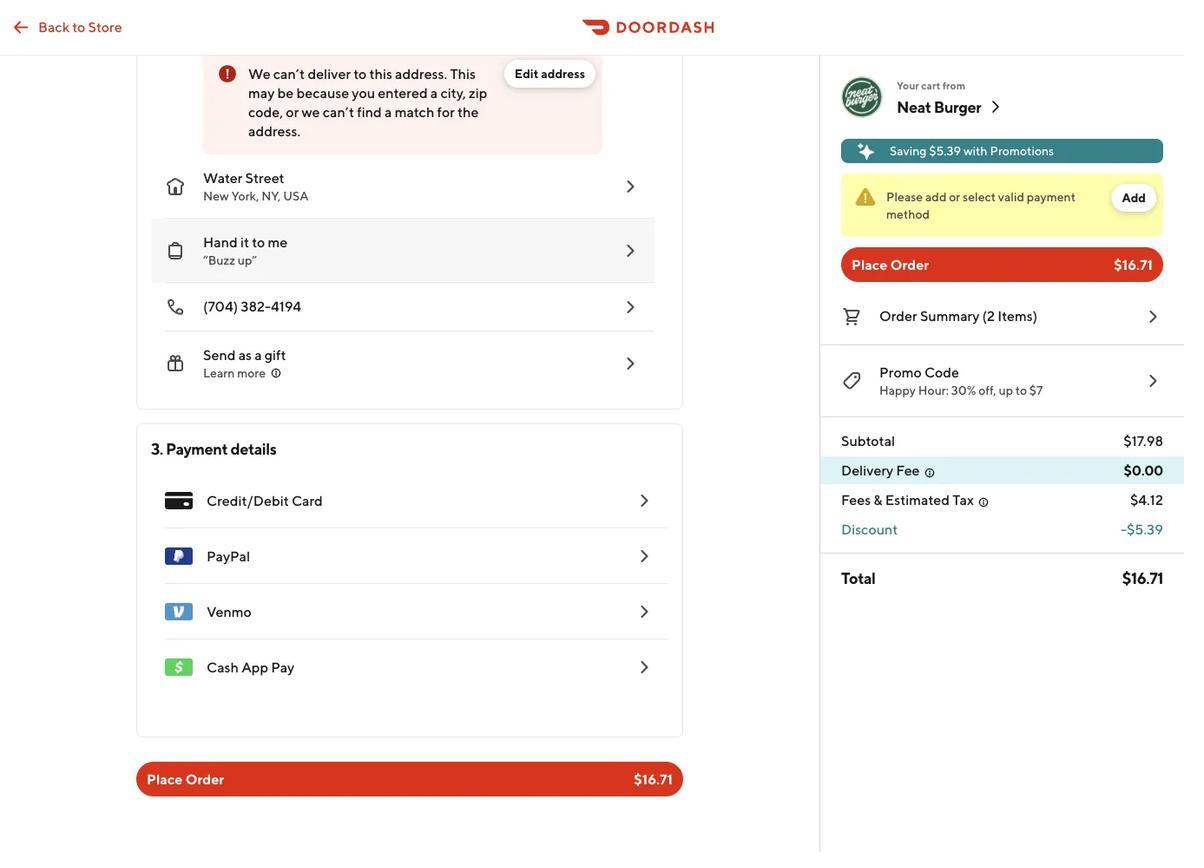 Task type: describe. For each thing, give the bounding box(es) containing it.
payment
[[1027, 190, 1076, 204]]

1 horizontal spatial place
[[852, 257, 888, 273]]

saving
[[890, 144, 927, 158]]

add new payment method image for venmo
[[634, 602, 655, 623]]

zip
[[469, 85, 488, 101]]

0 vertical spatial can't
[[273, 66, 305, 82]]

learn more button
[[203, 365, 283, 382]]

$5.39 for saving
[[930, 144, 962, 158]]

items)
[[998, 308, 1038, 324]]

or inside please add or select valid payment method
[[950, 190, 961, 204]]

entered
[[378, 85, 428, 101]]

we
[[302, 104, 320, 120]]

hand
[[203, 234, 238, 251]]

credit/debit
[[207, 493, 289, 509]]

discount
[[842, 522, 898, 538]]

off,
[[979, 383, 997, 398]]

0 horizontal spatial address.
[[248, 123, 301, 139]]

back
[[38, 18, 70, 35]]

1 horizontal spatial place order
[[852, 257, 930, 273]]

fees
[[842, 492, 871, 509]]

with
[[964, 144, 988, 158]]

store
[[88, 18, 122, 35]]

30%
[[952, 383, 977, 398]]

1 vertical spatial can't
[[323, 104, 355, 120]]

(704) 382-4194 button
[[151, 283, 655, 332]]

usa
[[283, 189, 309, 203]]

1 vertical spatial a
[[385, 104, 392, 120]]

to inside hand it to me "buzz up"
[[252, 234, 265, 251]]

card
[[292, 493, 323, 509]]

water street new york,  ny,  usa
[[203, 170, 309, 203]]

hour:
[[919, 383, 949, 398]]

your
[[897, 79, 920, 91]]

edit address button
[[505, 60, 596, 88]]

(2
[[983, 308, 995, 324]]

valid
[[999, 190, 1025, 204]]

(704) 382-4194
[[203, 298, 301, 315]]

add new payment method image
[[634, 658, 655, 678]]

to inside button
[[72, 18, 85, 35]]

happy
[[880, 383, 916, 398]]

code
[[925, 364, 960, 381]]

0 horizontal spatial a
[[255, 347, 262, 363]]

learn more
[[203, 366, 266, 380]]

saving $5.39 with promotions button
[[842, 139, 1164, 163]]

paypal
[[207, 548, 250, 565]]

address
[[541, 66, 585, 81]]

from
[[943, 79, 966, 91]]

382-
[[241, 298, 271, 315]]

order inside order summary (2 items) button
[[880, 308, 918, 324]]

$7
[[1030, 383, 1044, 398]]

"buzz
[[203, 253, 235, 268]]

2 horizontal spatial a
[[431, 85, 438, 101]]

app
[[242, 660, 268, 676]]

add button
[[1112, 184, 1157, 212]]

city,
[[441, 85, 466, 101]]

2 vertical spatial $16.71
[[634, 772, 673, 788]]

neat burger
[[897, 97, 982, 116]]

promo
[[880, 364, 922, 381]]

may
[[248, 85, 275, 101]]

up"
[[238, 253, 257, 268]]

0 vertical spatial address.
[[395, 66, 447, 82]]

status containing please add or select valid payment method
[[842, 174, 1164, 237]]

add
[[1123, 191, 1146, 205]]

0 vertical spatial $16.71
[[1115, 257, 1153, 273]]

summary
[[921, 308, 980, 324]]

saving $5.39 with promotions
[[890, 144, 1055, 158]]

back to store button
[[0, 10, 133, 45]]

menu containing credit/debit card
[[151, 473, 669, 696]]

-
[[1121, 522, 1127, 538]]

please
[[887, 190, 923, 204]]

this
[[370, 66, 393, 82]]

0 horizontal spatial place
[[147, 772, 183, 788]]

gift
[[265, 347, 286, 363]]

to inside promo code happy hour: 30% off, up to $7
[[1016, 383, 1028, 398]]

code,
[[248, 104, 283, 120]]

learn
[[203, 366, 235, 380]]

pay
[[271, 660, 295, 676]]

promo code happy hour: 30% off, up to $7
[[880, 364, 1044, 398]]

more
[[237, 366, 266, 380]]

send
[[203, 347, 236, 363]]

order summary (2 items) button
[[842, 303, 1164, 331]]

1 vertical spatial $16.71
[[1123, 569, 1164, 588]]

$5.39 for -
[[1127, 522, 1164, 538]]

be
[[278, 85, 294, 101]]

hand it to me "buzz up"
[[203, 234, 288, 268]]

2 vertical spatial order
[[186, 772, 224, 788]]

credit/debit card
[[207, 493, 323, 509]]

-$5.39
[[1121, 522, 1164, 538]]



Task type: locate. For each thing, give the bounding box(es) containing it.
for
[[437, 104, 455, 120]]

a left city,
[[431, 85, 438, 101]]

3 add new payment method image from the top
[[634, 602, 655, 623]]

as
[[239, 347, 252, 363]]

neat burger button
[[897, 96, 1006, 117]]

new
[[203, 189, 229, 203]]

to
[[72, 18, 85, 35], [354, 66, 367, 82], [252, 234, 265, 251], [1016, 383, 1028, 398]]

add new payment method image for credit/debit card
[[634, 491, 655, 512]]

0 vertical spatial place
[[852, 257, 888, 273]]

1 vertical spatial order
[[880, 308, 918, 324]]

water
[[203, 170, 243, 186]]

$5.39 down $4.12
[[1127, 522, 1164, 538]]

to up you
[[354, 66, 367, 82]]

1 vertical spatial or
[[950, 190, 961, 204]]

0 vertical spatial or
[[286, 104, 299, 120]]

$5.39 inside button
[[930, 144, 962, 158]]

or left we
[[286, 104, 299, 120]]

delivery
[[842, 463, 894, 479]]

promotions
[[991, 144, 1055, 158]]

can't up be
[[273, 66, 305, 82]]

1 vertical spatial place
[[147, 772, 183, 788]]

match
[[395, 104, 435, 120]]

1 vertical spatial place order
[[147, 772, 224, 788]]

a right as
[[255, 347, 262, 363]]

0 horizontal spatial $5.39
[[930, 144, 962, 158]]

a right find
[[385, 104, 392, 120]]

$4.12
[[1131, 492, 1164, 509]]

1 horizontal spatial address.
[[395, 66, 447, 82]]

to right it
[[252, 234, 265, 251]]

back to store
[[38, 18, 122, 35]]

or
[[286, 104, 299, 120], [950, 190, 961, 204]]

the
[[458, 104, 479, 120]]

please add or select valid payment method
[[887, 190, 1076, 221]]

up
[[999, 383, 1014, 398]]

0 vertical spatial $5.39
[[930, 144, 962, 158]]

2 add new payment method image from the top
[[634, 546, 655, 567]]

order summary (2 items)
[[880, 308, 1038, 324]]

or inside we can't deliver to this address. this may be because you entered a city, zip code, or we can't find a match for the address.
[[286, 104, 299, 120]]

None radio
[[490, 0, 653, 22]]

place order
[[852, 257, 930, 273], [147, 772, 224, 788]]

show menu image
[[165, 487, 193, 515]]

we can't deliver to this address. this may be because you entered a city, zip code, or we can't find a match for the address. status
[[203, 50, 603, 155]]

1 vertical spatial add new payment method image
[[634, 546, 655, 567]]

address. up entered
[[395, 66, 447, 82]]

0 horizontal spatial can't
[[273, 66, 305, 82]]

0 vertical spatial add new payment method image
[[634, 491, 655, 512]]

fees & estimated
[[842, 492, 950, 509]]

$17.98
[[1124, 433, 1164, 449]]

tax
[[953, 492, 974, 509]]

venmo
[[207, 604, 252, 621]]

fee
[[897, 463, 920, 479]]

to right back
[[72, 18, 85, 35]]

total
[[842, 569, 876, 588]]

1 horizontal spatial or
[[950, 190, 961, 204]]

2 vertical spatial a
[[255, 347, 262, 363]]

0 horizontal spatial or
[[286, 104, 299, 120]]

edit
[[515, 66, 539, 81]]

to left '$7'
[[1016, 383, 1028, 398]]

subtotal
[[842, 433, 896, 449]]

4194
[[271, 298, 301, 315]]

a
[[431, 85, 438, 101], [385, 104, 392, 120], [255, 347, 262, 363]]

this
[[450, 66, 476, 82]]

street
[[245, 170, 285, 186]]

ny,
[[262, 189, 281, 203]]

0 horizontal spatial place order
[[147, 772, 224, 788]]

status
[[842, 174, 1164, 237]]

1 vertical spatial address.
[[248, 123, 301, 139]]

menu
[[151, 473, 669, 696]]

details
[[231, 439, 277, 458]]

select
[[963, 190, 996, 204]]

add new payment method image for paypal
[[634, 546, 655, 567]]

0 vertical spatial a
[[431, 85, 438, 101]]

or right add
[[950, 190, 961, 204]]

1 horizontal spatial can't
[[323, 104, 355, 120]]

can't down because
[[323, 104, 355, 120]]

1 add new payment method image from the top
[[634, 491, 655, 512]]

burger
[[934, 97, 982, 116]]

add new payment method image
[[634, 491, 655, 512], [634, 546, 655, 567], [634, 602, 655, 623]]

me
[[268, 234, 288, 251]]

$5.39 left with
[[930, 144, 962, 158]]

add
[[926, 190, 947, 204]]

send as a gift
[[203, 347, 286, 363]]

to inside we can't deliver to this address. this may be because you entered a city, zip code, or we can't find a match for the address.
[[354, 66, 367, 82]]

address. down "code,"
[[248, 123, 301, 139]]

$0.00
[[1124, 463, 1164, 479]]

we
[[248, 66, 271, 82]]

method
[[887, 207, 930, 221]]

0 vertical spatial order
[[891, 257, 930, 273]]

2 vertical spatial add new payment method image
[[634, 602, 655, 623]]

neat
[[897, 97, 932, 116]]

edit address
[[515, 66, 585, 81]]

deliver
[[308, 66, 351, 82]]

0 vertical spatial place order
[[852, 257, 930, 273]]

$16.71
[[1115, 257, 1153, 273], [1123, 569, 1164, 588], [634, 772, 673, 788]]

york,
[[231, 189, 259, 203]]

your cart from
[[897, 79, 966, 91]]

you
[[352, 85, 375, 101]]

order
[[891, 257, 930, 273], [880, 308, 918, 324], [186, 772, 224, 788]]

can't
[[273, 66, 305, 82], [323, 104, 355, 120]]

1 horizontal spatial a
[[385, 104, 392, 120]]

cart
[[922, 79, 941, 91]]

we can't deliver to this address. this may be because you entered a city, zip code, or we can't find a match for the address.
[[248, 66, 488, 139]]

1 vertical spatial $5.39
[[1127, 522, 1164, 538]]

address.
[[395, 66, 447, 82], [248, 123, 301, 139]]

cash
[[207, 660, 239, 676]]

cash app pay
[[207, 660, 295, 676]]

it
[[240, 234, 249, 251]]

find
[[357, 104, 382, 120]]

3. payment
[[151, 439, 228, 458]]

because
[[297, 85, 349, 101]]

1 horizontal spatial $5.39
[[1127, 522, 1164, 538]]

&
[[874, 492, 883, 509]]



Task type: vqa. For each thing, say whether or not it's contained in the screenshot.
"payment"
yes



